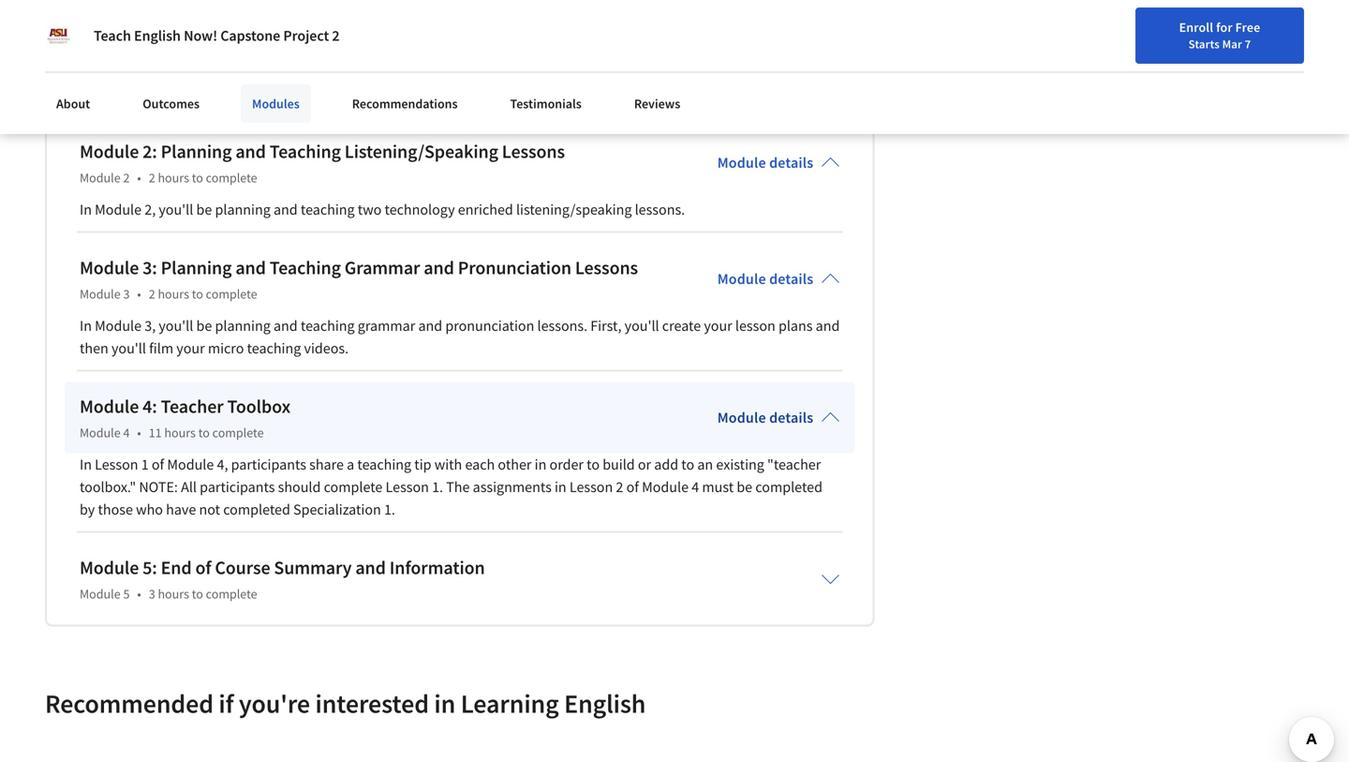 Task type: vqa. For each thing, say whether or not it's contained in the screenshot.
Edited in the top left of the page
yes



Task type: locate. For each thing, give the bounding box(es) containing it.
participants up should
[[231, 455, 306, 474]]

toolbox."
[[80, 477, 136, 496]]

0 vertical spatial module details
[[718, 153, 814, 172]]

0 horizontal spatial 4
[[123, 424, 130, 441]]

planning
[[161, 139, 232, 163], [161, 256, 232, 279]]

hours inside module 4: teacher toolbox module 4 • 11 hours to complete
[[164, 424, 196, 441]]

for inside enroll for free starts mar 7
[[1217, 19, 1233, 36]]

1.
[[432, 477, 443, 496], [384, 500, 395, 519]]

planning for 2:
[[161, 139, 232, 163]]

in down order
[[555, 477, 567, 496]]

0 horizontal spatial in
[[434, 687, 456, 720]]

2 details from the top
[[770, 269, 814, 288]]

1 horizontal spatial your
[[704, 316, 733, 335]]

in left 'learning'
[[434, 687, 456, 720]]

complete down a at left bottom
[[324, 477, 383, 496]]

completed down "teacher at bottom right
[[756, 477, 823, 496]]

free for enroll for free starts mar 7
[[1236, 19, 1261, 36]]

3 module details from the top
[[718, 408, 814, 427]]

7
[[1245, 37, 1252, 52]]

1 vertical spatial 3
[[149, 585, 155, 602]]

0 horizontal spatial of
[[152, 455, 164, 474]]

and up toolbox
[[274, 316, 298, 335]]

2 inside "in lesson 1 of module 4, participants share a teaching tip with each other in order to build or add to an existing "teacher toolbox."  note: all participants should complete lesson 1.  the assignments in lesson 2 of module 4 must be completed by those who have not completed specialization 1."
[[616, 477, 624, 496]]

4 left 11
[[123, 424, 130, 441]]

free up '7'
[[1236, 19, 1261, 36]]

recommendations
[[352, 95, 458, 112]]

outcomes link
[[131, 84, 211, 123]]

1 horizontal spatial plan
[[367, 54, 395, 72]]

of inside module 5: end of course summary and information module 5 • 3 hours to complete
[[195, 556, 211, 579]]

0 vertical spatial lessons
[[502, 139, 565, 163]]

1 planning from the top
[[215, 200, 271, 219]]

and right plans
[[816, 316, 840, 335]]

testimonials
[[510, 95, 582, 112]]

planning inside module 3: planning and teaching grammar and pronunciation lessons module 3 • 2 hours to complete
[[161, 256, 232, 279]]

0 horizontal spatial 1.
[[384, 500, 395, 519]]

1 details from the top
[[770, 153, 814, 172]]

be up micro
[[196, 316, 212, 335]]

to
[[192, 169, 203, 186], [192, 285, 203, 302], [198, 424, 210, 441], [587, 455, 600, 474], [682, 455, 695, 474], [192, 585, 203, 602]]

for right join
[[1294, 24, 1311, 41]]

videos.
[[304, 339, 349, 357]]

hours down outcomes link
[[158, 169, 189, 186]]

complete down toolbox
[[212, 424, 264, 441]]

1 vertical spatial lessons
[[575, 256, 638, 279]]

4:
[[143, 394, 157, 418]]

in for in module 3, you'll be planning and teaching grammar and pronunciation lessons.  first, you'll create your lesson plans and then you'll film your micro teaching videos.
[[80, 316, 92, 335]]

2 vertical spatial of
[[195, 556, 211, 579]]

in inside in module 3, you'll be planning and teaching grammar and pronunciation lessons.  first, you'll create your lesson plans and then you'll film your micro teaching videos.
[[80, 316, 92, 335]]

1 vertical spatial details
[[770, 269, 814, 288]]

of right end
[[195, 556, 211, 579]]

create
[[663, 316, 701, 335]]

0 vertical spatial teaching
[[270, 139, 341, 163]]

1 vertical spatial be
[[196, 316, 212, 335]]

5:
[[143, 556, 157, 579]]

lessons. right listening/speaking
[[635, 200, 685, 219]]

share
[[309, 455, 344, 474]]

you'll right '3,'
[[159, 316, 193, 335]]

reading/writing down 'capstone'
[[216, 54, 318, 72]]

0 vertical spatial completed
[[756, 477, 823, 496]]

lesson up the toolbox."
[[95, 455, 138, 474]]

be down 'existing'
[[737, 477, 753, 496]]

you're
[[239, 687, 310, 720]]

0 vertical spatial planning
[[161, 139, 232, 163]]

and down modules
[[236, 139, 266, 163]]

modules link
[[241, 84, 311, 123]]

0 vertical spatial be
[[196, 200, 212, 219]]

listening/speaking
[[345, 139, 499, 163]]

english up enriched in the left top of the page
[[134, 26, 181, 45]]

lesson
[[228, 16, 272, 35], [321, 54, 364, 72], [95, 455, 138, 474], [386, 477, 429, 496], [570, 477, 613, 496]]

0 vertical spatial planning
[[215, 200, 271, 219]]

technology
[[336, 16, 409, 35]]

an
[[698, 455, 713, 474]]

1 horizontal spatial free
[[1314, 24, 1339, 41]]

teacher
[[161, 394, 224, 418]]

with up technology-enriched reading/writing lesson plan (+video) • 120 minutes
[[306, 16, 333, 35]]

arizona state university image
[[45, 22, 71, 49]]

lesson right now!
[[228, 16, 272, 35]]

english up recommendation tabs tab list
[[564, 687, 646, 720]]

1 vertical spatial 4
[[692, 477, 699, 496]]

if
[[219, 687, 234, 720]]

lessons down "testimonials" link
[[502, 139, 565, 163]]

1 horizontal spatial for
[[1294, 24, 1311, 41]]

module details
[[718, 153, 814, 172], [718, 269, 814, 288], [718, 408, 814, 427]]

1 vertical spatial your
[[704, 316, 733, 335]]

recommendation tabs tab list
[[45, 750, 1305, 762]]

in right other
[[535, 455, 547, 474]]

and right summary
[[356, 556, 386, 579]]

english
[[134, 26, 181, 45], [564, 687, 646, 720]]

planning down module 2: planning and teaching listening/speaking lessons module 2 • 2 hours to complete
[[215, 200, 271, 219]]

a
[[347, 455, 354, 474]]

0 vertical spatial 4
[[123, 424, 130, 441]]

free right join
[[1314, 24, 1339, 41]]

complete down course
[[206, 585, 257, 602]]

for up mar
[[1217, 19, 1233, 36]]

0 vertical spatial of
[[152, 455, 164, 474]]

0 horizontal spatial lessons.
[[538, 316, 588, 335]]

plan up technology-enriched reading/writing lesson plan (+video) • 120 minutes
[[275, 16, 303, 35]]

be right the '2,'
[[196, 200, 212, 219]]

hours inside module 2: planning and teaching listening/speaking lessons module 2 • 2 hours to complete
[[158, 169, 189, 186]]

listening/speaking
[[516, 200, 632, 219]]

be inside in module 3, you'll be planning and teaching grammar and pronunciation lessons.  first, you'll create your lesson plans and then you'll film your micro teaching videos.
[[196, 316, 212, 335]]

planning inside module 2: planning and teaching listening/speaking lessons module 2 • 2 hours to complete
[[161, 139, 232, 163]]

with
[[306, 16, 333, 35], [435, 455, 462, 474]]

teaching
[[270, 139, 341, 163], [270, 256, 341, 279]]

lessons. left 'first,'
[[538, 316, 588, 335]]

in left the '2,'
[[80, 200, 92, 219]]

join for free link
[[1262, 15, 1344, 50]]

free inside enroll for free starts mar 7
[[1236, 19, 1261, 36]]

1 teaching from the top
[[270, 139, 341, 163]]

in inside "in lesson 1 of module 4, participants share a teaching tip with each other in order to build or add to an existing "teacher toolbox."  note: all participants should complete lesson 1.  the assignments in lesson 2 of module 4 must be completed by those who have not completed specialization 1."
[[80, 455, 92, 474]]

1 vertical spatial module details
[[718, 269, 814, 288]]

1 vertical spatial completed
[[223, 500, 290, 519]]

module 2: planning and teaching listening/speaking lessons module 2 • 2 hours to complete
[[80, 139, 565, 186]]

1
[[141, 455, 149, 474]]

0 horizontal spatial with
[[306, 16, 333, 35]]

teaching inside module 3: planning and teaching grammar and pronunciation lessons module 3 • 2 hours to complete
[[270, 256, 341, 279]]

1 vertical spatial english
[[564, 687, 646, 720]]

1 horizontal spatial 4
[[692, 477, 699, 496]]

1 vertical spatial planning
[[161, 256, 232, 279]]

participants down 4,
[[200, 477, 275, 496]]

and inside module 5: end of course summary and information module 5 • 3 hours to complete
[[356, 556, 386, 579]]

2 planning from the top
[[215, 316, 271, 335]]

your right find at the right top of the page
[[1108, 22, 1133, 38]]

0 horizontal spatial english
[[134, 26, 181, 45]]

module 3: planning and teaching grammar and pronunciation lessons module 3 • 2 hours to complete
[[80, 256, 638, 302]]

1 vertical spatial planning
[[215, 316, 271, 335]]

4 inside module 4: teacher toolbox module 4 • 11 hours to complete
[[123, 424, 130, 441]]

reading/writing up enriched in the left top of the page
[[123, 16, 225, 35]]

reviews
[[634, 95, 681, 112]]

build
[[603, 455, 635, 474]]

in for in module 2, you'll be planning and teaching two technology enriched listening/speaking lessons.
[[80, 200, 92, 219]]

module details for module 2: planning and teaching listening/speaking lessons
[[718, 153, 814, 172]]

3 inside module 3: planning and teaching grammar and pronunciation lessons module 3 • 2 hours to complete
[[123, 285, 130, 302]]

2 vertical spatial be
[[737, 477, 753, 496]]

2:
[[143, 139, 157, 163]]

complete up micro
[[206, 285, 257, 302]]

•
[[458, 54, 462, 72], [137, 169, 141, 186], [137, 285, 141, 302], [137, 424, 141, 441], [137, 585, 141, 602]]

1 vertical spatial plan
[[367, 54, 395, 72]]

1 vertical spatial lessons.
[[538, 316, 588, 335]]

teaching inside module 2: planning and teaching listening/speaking lessons module 2 • 2 hours to complete
[[270, 139, 341, 163]]

you'll right 'first,'
[[625, 316, 660, 335]]

hours up film
[[158, 285, 189, 302]]

assignments
[[473, 477, 552, 496]]

0 vertical spatial english
[[134, 26, 181, 45]]

plan
[[275, 16, 303, 35], [367, 54, 395, 72]]

and right "grammar" at left top
[[418, 316, 443, 335]]

0 horizontal spatial 3
[[123, 285, 130, 302]]

teaching down modules
[[270, 139, 341, 163]]

teaching right a at left bottom
[[357, 455, 412, 474]]

2 horizontal spatial of
[[627, 477, 639, 496]]

• inside module 4: teacher toolbox module 4 • 11 hours to complete
[[137, 424, 141, 441]]

1 vertical spatial in
[[555, 477, 567, 496]]

0 vertical spatial participants
[[231, 455, 306, 474]]

enriched
[[458, 200, 513, 219]]

2,
[[145, 200, 156, 219]]

3
[[123, 285, 130, 302], [149, 585, 155, 602]]

2 horizontal spatial your
[[1108, 22, 1133, 38]]

1 vertical spatial of
[[627, 477, 639, 496]]

2 vertical spatial details
[[770, 408, 814, 427]]

(+video)
[[398, 54, 450, 72]]

teaching left two
[[301, 200, 355, 219]]

participants
[[231, 455, 306, 474], [200, 477, 275, 496]]

your right film
[[176, 339, 205, 357]]

hours right 11
[[164, 424, 196, 441]]

2 teaching from the top
[[270, 256, 341, 279]]

then
[[80, 339, 109, 357]]

hours down end
[[158, 585, 189, 602]]

2 module details from the top
[[718, 269, 814, 288]]

teaching left grammar
[[270, 256, 341, 279]]

reading/writing
[[123, 16, 225, 35], [216, 54, 318, 72]]

0 horizontal spatial free
[[1236, 19, 1261, 36]]

2 vertical spatial module details
[[718, 408, 814, 427]]

who
[[136, 500, 163, 519]]

module
[[80, 139, 139, 163], [718, 153, 767, 172], [80, 169, 121, 186], [95, 200, 142, 219], [80, 256, 139, 279], [718, 269, 767, 288], [80, 285, 121, 302], [95, 316, 142, 335], [80, 394, 139, 418], [718, 408, 767, 427], [80, 424, 121, 441], [167, 455, 214, 474], [642, 477, 689, 496], [80, 556, 139, 579], [80, 585, 121, 602]]

planning up micro
[[215, 316, 271, 335]]

1 planning from the top
[[161, 139, 232, 163]]

1 vertical spatial teaching
[[270, 256, 341, 279]]

modules
[[252, 95, 300, 112]]

of right "1"
[[152, 455, 164, 474]]

complete inside module 2: planning and teaching listening/speaking lessons module 2 • 2 hours to complete
[[206, 169, 257, 186]]

of
[[152, 455, 164, 474], [627, 477, 639, 496], [195, 556, 211, 579]]

lessons.
[[635, 200, 685, 219], [538, 316, 588, 335]]

completed right not
[[223, 500, 290, 519]]

3 inside module 5: end of course summary and information module 5 • 3 hours to complete
[[149, 585, 155, 602]]

None search field
[[267, 12, 576, 49]]

2 vertical spatial your
[[176, 339, 205, 357]]

(and
[[412, 16, 441, 35]]

2 planning from the top
[[161, 256, 232, 279]]

pronunciation
[[458, 256, 572, 279]]

module details for module 4: teacher toolbox
[[718, 408, 814, 427]]

1 horizontal spatial of
[[195, 556, 211, 579]]

starts
[[1189, 37, 1220, 52]]

in up 'then'
[[80, 316, 92, 335]]

0 vertical spatial in
[[535, 455, 547, 474]]

with up the
[[435, 455, 462, 474]]

complete inside module 4: teacher toolbox module 4 • 11 hours to complete
[[212, 424, 264, 441]]

you'll
[[159, 200, 193, 219], [159, 316, 193, 335], [625, 316, 660, 335], [112, 339, 146, 357]]

lessons up 'first,'
[[575, 256, 638, 279]]

of down or
[[627, 477, 639, 496]]

planning right 2:
[[161, 139, 232, 163]]

micro
[[208, 339, 244, 357]]

be for 3:
[[196, 316, 212, 335]]

teaching for listening/speaking
[[270, 139, 341, 163]]

1 horizontal spatial lessons
[[575, 256, 638, 279]]

1 vertical spatial participants
[[200, 477, 275, 496]]

mar
[[1223, 37, 1243, 52]]

all
[[181, 477, 197, 496]]

0 vertical spatial details
[[770, 153, 814, 172]]

0 vertical spatial 3
[[123, 285, 130, 302]]

1. right specialization
[[384, 500, 395, 519]]

details
[[770, 153, 814, 172], [770, 269, 814, 288], [770, 408, 814, 427]]

in for in lesson 1 of module 4, participants share a teaching tip with each other in order to build or add to an existing "teacher toolbox."  note: all participants should complete lesson 1.  the assignments in lesson 2 of module 4 must be completed by those who have not completed specialization 1.
[[80, 455, 92, 474]]

plan down technology
[[367, 54, 395, 72]]

edited
[[80, 16, 120, 35]]

in up the toolbox."
[[80, 455, 92, 474]]

1 horizontal spatial 1.
[[432, 477, 443, 496]]

3 details from the top
[[770, 408, 814, 427]]

0 vertical spatial lessons.
[[635, 200, 685, 219]]

and
[[236, 139, 266, 163], [274, 200, 298, 219], [236, 256, 266, 279], [424, 256, 454, 279], [274, 316, 298, 335], [418, 316, 443, 335], [816, 316, 840, 335], [356, 556, 386, 579]]

about link
[[45, 84, 101, 123]]

complete down modules link at the top left of page
[[206, 169, 257, 186]]

grammar
[[345, 256, 420, 279]]

you'll down '3,'
[[112, 339, 146, 357]]

teaching inside "in lesson 1 of module 4, participants share a teaching tip with each other in order to build or add to an existing "teacher toolbox."  note: all participants should complete lesson 1.  the assignments in lesson 2 of module 4 must be completed by those who have not completed specialization 1."
[[357, 455, 412, 474]]

hours
[[158, 169, 189, 186], [158, 285, 189, 302], [164, 424, 196, 441], [158, 585, 189, 602]]

complete
[[206, 169, 257, 186], [206, 285, 257, 302], [212, 424, 264, 441], [324, 477, 383, 496], [206, 585, 257, 602]]

details for module 3: planning and teaching grammar and pronunciation lessons
[[770, 269, 814, 288]]

to inside module 4: teacher toolbox module 4 • 11 hours to complete
[[198, 424, 210, 441]]

in right log
[[1240, 22, 1250, 38]]

4 left "must"
[[692, 477, 699, 496]]

the
[[446, 477, 470, 496]]

order
[[550, 455, 584, 474]]

1 horizontal spatial completed
[[756, 477, 823, 496]]

lessons. inside in module 3, you'll be planning and teaching grammar and pronunciation lessons.  first, you'll create your lesson plans and then you'll film your micro teaching videos.
[[538, 316, 588, 335]]

0 horizontal spatial completed
[[223, 500, 290, 519]]

planning inside in module 3, you'll be planning and teaching grammar and pronunciation lessons.  first, you'll create your lesson plans and then you'll film your micro teaching videos.
[[215, 316, 271, 335]]

your
[[1108, 22, 1133, 38], [704, 316, 733, 335], [176, 339, 205, 357]]

0 horizontal spatial lessons
[[502, 139, 565, 163]]

1 vertical spatial with
[[435, 455, 462, 474]]

0 horizontal spatial plan
[[275, 16, 303, 35]]

you'll right the '2,'
[[159, 200, 193, 219]]

plans
[[779, 316, 813, 335]]

completed
[[756, 477, 823, 496], [223, 500, 290, 519]]

find
[[1081, 22, 1105, 38]]

with inside "in lesson 1 of module 4, participants share a teaching tip with each other in order to build or add to an existing "teacher toolbox."  note: all participants should complete lesson 1.  the assignments in lesson 2 of module 4 must be completed by those who have not completed specialization 1."
[[435, 455, 462, 474]]

2 inside module 3: planning and teaching grammar and pronunciation lessons module 3 • 2 hours to complete
[[149, 285, 155, 302]]

for for enroll
[[1217, 19, 1233, 36]]

1 horizontal spatial 3
[[149, 585, 155, 602]]

1 vertical spatial reading/writing
[[216, 54, 318, 72]]

lesson down order
[[570, 477, 613, 496]]

now!
[[184, 26, 218, 45]]

planning right 3: on the left top of page
[[161, 256, 232, 279]]

your right create
[[704, 316, 733, 335]]

1 horizontal spatial with
[[435, 455, 462, 474]]

by
[[80, 500, 95, 519]]

2
[[332, 26, 340, 45], [123, 169, 130, 186], [149, 169, 155, 186], [149, 285, 155, 302], [616, 477, 624, 496]]

1. left the
[[432, 477, 443, 496]]

lesson
[[736, 316, 776, 335]]

0 horizontal spatial for
[[1217, 19, 1233, 36]]

existing
[[716, 455, 765, 474]]

1 module details from the top
[[718, 153, 814, 172]]

free for join for free
[[1314, 24, 1339, 41]]



Task type: describe. For each thing, give the bounding box(es) containing it.
must
[[702, 477, 734, 496]]

for for join
[[1294, 24, 1311, 41]]

pronunciation
[[446, 316, 535, 335]]

1 horizontal spatial in
[[535, 455, 547, 474]]

end
[[161, 556, 192, 579]]

planning for 2:
[[215, 200, 271, 219]]

0 vertical spatial plan
[[275, 16, 303, 35]]

details for module 2: planning and teaching listening/speaking lessons
[[770, 153, 814, 172]]

enriched
[[157, 54, 213, 72]]

teaching right micro
[[247, 339, 301, 357]]

to inside module 3: planning and teaching grammar and pronunciation lessons module 3 • 2 hours to complete
[[192, 285, 203, 302]]

details for module 4: teacher toolbox
[[770, 408, 814, 427]]

0 horizontal spatial your
[[176, 339, 205, 357]]

and down module 2: planning and teaching listening/speaking lessons module 2 • 2 hours to complete
[[274, 200, 298, 219]]

specialization
[[293, 500, 381, 519]]

in module 3, you'll be planning and teaching grammar and pronunciation lessons.  first, you'll create your lesson plans and then you'll film your micro teaching videos.
[[80, 316, 840, 357]]

be for 2:
[[196, 200, 212, 219]]

0 vertical spatial with
[[306, 16, 333, 35]]

two
[[358, 200, 382, 219]]

career
[[1162, 22, 1198, 38]]

reviews link
[[623, 84, 692, 123]]

information
[[390, 556, 485, 579]]

module details for module 3: planning and teaching grammar and pronunciation lessons
[[718, 269, 814, 288]]

grammar
[[358, 316, 415, 335]]

have
[[166, 500, 196, 519]]

first,
[[591, 316, 622, 335]]

of for information
[[195, 556, 211, 579]]

complete inside module 3: planning and teaching grammar and pronunciation lessons module 3 • 2 hours to complete
[[206, 285, 257, 302]]

2 vertical spatial in
[[434, 687, 456, 720]]

to inside module 5: end of course summary and information module 5 • 3 hours to complete
[[192, 585, 203, 602]]

module inside in module 3, you'll be planning and teaching grammar and pronunciation lessons.  first, you'll create your lesson plans and then you'll film your micro teaching videos.
[[95, 316, 142, 335]]

edited reading/writing lesson plan with technology (and video)
[[80, 16, 483, 35]]

2 horizontal spatial in
[[555, 477, 567, 496]]

teaching up videos.
[[301, 316, 355, 335]]

in inside log in link
[[1240, 22, 1250, 38]]

• inside module 2: planning and teaching listening/speaking lessons module 2 • 2 hours to complete
[[137, 169, 141, 186]]

learning
[[461, 687, 559, 720]]

join
[[1267, 24, 1292, 41]]

technology-
[[80, 54, 157, 72]]

4,
[[217, 455, 228, 474]]

each
[[465, 455, 495, 474]]

join for free
[[1267, 24, 1339, 41]]

summary
[[274, 556, 352, 579]]

enroll for free starts mar 7
[[1180, 19, 1261, 52]]

lesson down tip
[[386, 477, 429, 496]]

recommended if you're interested in learning english
[[45, 687, 646, 720]]

teach english now! capstone project 2
[[94, 26, 340, 45]]

interested
[[315, 687, 429, 720]]

not
[[199, 500, 220, 519]]

0 vertical spatial 1.
[[432, 477, 443, 496]]

recommendations link
[[341, 84, 469, 123]]

or
[[638, 455, 652, 474]]

other
[[498, 455, 532, 474]]

3,
[[145, 316, 156, 335]]

toolbox
[[227, 394, 291, 418]]

planning for 3:
[[215, 316, 271, 335]]

those
[[98, 500, 133, 519]]

in lesson 1 of module 4, participants share a teaching tip with each other in order to build or add to an existing "teacher toolbox."  note: all participants should complete lesson 1.  the assignments in lesson 2 of module 4 must be completed by those who have not completed specialization 1.
[[80, 455, 823, 519]]

enroll
[[1180, 19, 1214, 36]]

0 vertical spatial your
[[1108, 22, 1133, 38]]

add
[[655, 455, 679, 474]]

hours inside module 5: end of course summary and information module 5 • 3 hours to complete
[[158, 585, 189, 602]]

lesson down project
[[321, 54, 364, 72]]

module 5: end of course summary and information module 5 • 3 hours to complete
[[80, 556, 485, 602]]

find your new career link
[[1072, 19, 1208, 42]]

coursera image
[[22, 15, 142, 45]]

5
[[123, 585, 130, 602]]

4 inside "in lesson 1 of module 4, participants share a teaching tip with each other in order to build or add to an existing "teacher toolbox."  note: all participants should complete lesson 1.  the assignments in lesson 2 of module 4 must be completed by those who have not completed specialization 1."
[[692, 477, 699, 496]]

and inside module 2: planning and teaching listening/speaking lessons module 2 • 2 hours to complete
[[236, 139, 266, 163]]

and right grammar
[[424, 256, 454, 279]]

lessons inside module 2: planning and teaching listening/speaking lessons module 2 • 2 hours to complete
[[502, 139, 565, 163]]

lessons inside module 3: planning and teaching grammar and pronunciation lessons module 3 • 2 hours to complete
[[575, 256, 638, 279]]

teaching for grammar
[[270, 256, 341, 279]]

course
[[215, 556, 270, 579]]

of for share
[[152, 455, 164, 474]]

• inside module 3: planning and teaching grammar and pronunciation lessons module 3 • 2 hours to complete
[[137, 285, 141, 302]]

complete inside module 5: end of course summary and information module 5 • 3 hours to complete
[[206, 585, 257, 602]]

1 vertical spatial 1.
[[384, 500, 395, 519]]

teach
[[94, 26, 131, 45]]

project
[[283, 26, 329, 45]]

log in link
[[1208, 19, 1260, 41]]

11
[[149, 424, 162, 441]]

"teacher
[[768, 455, 821, 474]]

new
[[1135, 22, 1160, 38]]

about
[[56, 95, 90, 112]]

video)
[[444, 16, 483, 35]]

capstone
[[220, 26, 280, 45]]

note:
[[139, 477, 178, 496]]

should
[[278, 477, 321, 496]]

hours inside module 3: planning and teaching grammar and pronunciation lessons module 3 • 2 hours to complete
[[158, 285, 189, 302]]

film
[[149, 339, 173, 357]]

• inside module 5: end of course summary and information module 5 • 3 hours to complete
[[137, 585, 141, 602]]

planning for 3:
[[161, 256, 232, 279]]

to inside module 2: planning and teaching listening/speaking lessons module 2 • 2 hours to complete
[[192, 169, 203, 186]]

be inside "in lesson 1 of module 4, participants share a teaching tip with each other in order to build or add to an existing "teacher toolbox."  note: all participants should complete lesson 1.  the assignments in lesson 2 of module 4 must be completed by those who have not completed specialization 1."
[[737, 477, 753, 496]]

find your new career
[[1081, 22, 1198, 38]]

module 4: teacher toolbox module 4 • 11 hours to complete
[[80, 394, 291, 441]]

1 horizontal spatial english
[[564, 687, 646, 720]]

recommended
[[45, 687, 214, 720]]

in module 2, you'll be planning and teaching two technology enriched listening/speaking lessons.
[[80, 200, 685, 219]]

technology-enriched reading/writing lesson plan (+video) • 120 minutes
[[80, 54, 546, 72]]

technology
[[385, 200, 455, 219]]

complete inside "in lesson 1 of module 4, participants share a teaching tip with each other in order to build or add to an existing "teacher toolbox."  note: all participants should complete lesson 1.  the assignments in lesson 2 of module 4 must be completed by those who have not completed specialization 1."
[[324, 477, 383, 496]]

1 horizontal spatial lessons.
[[635, 200, 685, 219]]

and up micro
[[236, 256, 266, 279]]

120
[[470, 54, 492, 72]]

log
[[1217, 22, 1237, 38]]

0 vertical spatial reading/writing
[[123, 16, 225, 35]]

testimonials link
[[499, 84, 593, 123]]



